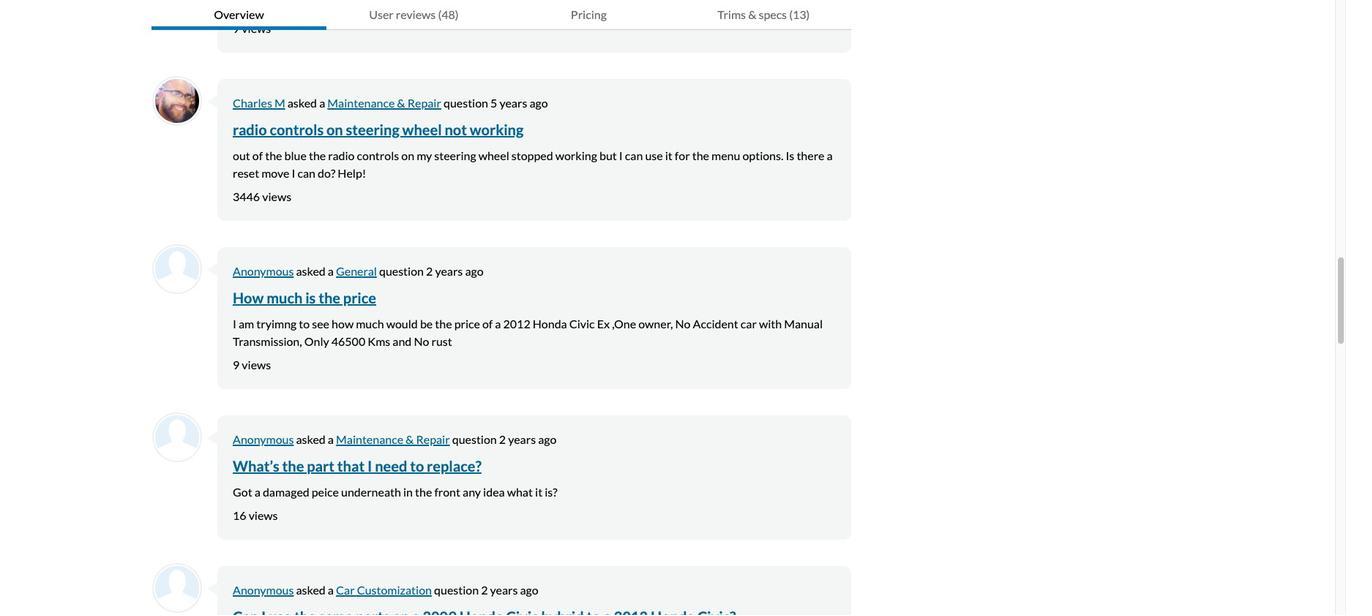 Task type: describe. For each thing, give the bounding box(es) containing it.
46500
[[332, 335, 366, 349]]

a left general link
[[328, 264, 334, 278]]

0 vertical spatial much
[[267, 289, 303, 307]]

anonymous link for how
[[233, 264, 294, 278]]

out
[[233, 149, 250, 163]]

,one
[[612, 317, 637, 331]]

reviews
[[396, 7, 436, 21]]

accident
[[693, 317, 739, 331]]

tryimng
[[257, 317, 297, 331]]

options.
[[743, 149, 784, 163]]

overview tab
[[152, 0, 327, 30]]

the up do?
[[309, 149, 326, 163]]

radio controls on steering wheel not working
[[233, 121, 524, 138]]

0 horizontal spatial wheel
[[403, 121, 442, 138]]

0 horizontal spatial 2
[[426, 264, 433, 278]]

0 vertical spatial can
[[625, 149, 643, 163]]

how
[[332, 317, 354, 331]]

move
[[262, 166, 290, 180]]

(13)
[[790, 7, 810, 21]]

asked for general
[[296, 264, 326, 278]]

radio inside out of the blue the radio controls on my steering wheel stopped working but i  can use it for the menu options. is there a reset move i can do? help!
[[328, 149, 355, 163]]

1 vertical spatial &
[[397, 96, 405, 110]]

with
[[759, 317, 782, 331]]

help!
[[338, 166, 366, 180]]

5
[[491, 96, 498, 110]]

anonymous asked a car customization question 2 years ago
[[233, 584, 539, 598]]

question left 5
[[444, 96, 489, 110]]

the up damaged
[[282, 458, 304, 475]]

that
[[338, 458, 365, 475]]

part
[[307, 458, 335, 475]]

m
[[275, 96, 285, 110]]

how much is the price
[[233, 289, 376, 307]]

wheel inside out of the blue the radio controls on my steering wheel stopped working but i  can use it for the menu options. is there a reset move i can do? help!
[[479, 149, 510, 163]]

1 vertical spatial it
[[535, 486, 543, 500]]

peice
[[312, 486, 339, 500]]

anonymous link for what's
[[233, 433, 294, 447]]

only
[[305, 335, 329, 349]]

how much is the price link
[[233, 289, 376, 307]]

2 9 from the top
[[233, 358, 240, 372]]

owner,
[[639, 317, 673, 331]]

i right the that
[[368, 458, 372, 475]]

what's the part that i need to replace? link
[[233, 458, 482, 475]]

a inside i am tryimng to see how much would be the price of a 2012 honda civic ex  ,one owner, no accident car with manual transmission, only 46500 kms and  no rust
[[495, 317, 501, 331]]

user
[[369, 7, 394, 21]]

1 9 from the top
[[233, 21, 240, 35]]

3446 views
[[233, 190, 292, 204]]

menu
[[712, 149, 741, 163]]

is
[[786, 149, 795, 163]]

charles m asked a maintenance & repair question 5 years ago
[[233, 96, 548, 110]]

manual
[[785, 317, 823, 331]]

trims & specs (13) tab
[[677, 0, 852, 30]]

car
[[741, 317, 757, 331]]

trims
[[718, 7, 746, 21]]

1 horizontal spatial no
[[676, 317, 691, 331]]

is
[[306, 289, 316, 307]]

how
[[233, 289, 264, 307]]

specs
[[759, 7, 787, 21]]

blue
[[285, 149, 307, 163]]

16 views
[[233, 509, 278, 523]]

1 9 views from the top
[[233, 21, 271, 35]]

1 vertical spatial repair
[[416, 433, 450, 447]]

0 horizontal spatial steering
[[346, 121, 400, 138]]

front
[[435, 486, 461, 500]]

customization
[[357, 584, 432, 598]]

on inside out of the blue the radio controls on my steering wheel stopped working but i  can use it for the menu options. is there a reset move i can do? help!
[[402, 149, 415, 163]]

is?
[[545, 486, 558, 500]]

views for radio
[[262, 190, 292, 204]]

anonymous for how
[[233, 264, 294, 278]]

anonymous asked a general question 2 years ago
[[233, 264, 484, 278]]

what
[[507, 486, 533, 500]]

for
[[675, 149, 690, 163]]

0 horizontal spatial can
[[298, 166, 316, 180]]

& inside tab
[[749, 7, 757, 21]]

the up move
[[265, 149, 282, 163]]

views for what's
[[249, 509, 278, 523]]

tab list containing overview
[[152, 0, 852, 30]]

3 anonymous link from the top
[[233, 584, 294, 598]]

stopped
[[512, 149, 553, 163]]

charles
[[233, 96, 272, 110]]

2012
[[504, 317, 531, 331]]

1 vertical spatial to
[[410, 458, 424, 475]]

0 horizontal spatial working
[[470, 121, 524, 138]]

2 9 views from the top
[[233, 358, 271, 372]]

in
[[404, 486, 413, 500]]

got
[[233, 486, 252, 500]]

general
[[336, 264, 377, 278]]

car customization link
[[336, 584, 432, 598]]

(48)
[[438, 7, 459, 21]]

what's
[[233, 458, 280, 475]]

car
[[336, 584, 355, 598]]

pricing
[[571, 7, 607, 21]]

be
[[420, 317, 433, 331]]

16
[[233, 509, 247, 523]]

transmission,
[[233, 335, 302, 349]]

views for how
[[242, 358, 271, 372]]

trims & specs (13)
[[718, 7, 810, 21]]



Task type: locate. For each thing, give the bounding box(es) containing it.
wheel
[[403, 121, 442, 138], [479, 149, 510, 163]]

not
[[445, 121, 467, 138]]

0 vertical spatial it
[[666, 149, 673, 163]]

damaged
[[263, 486, 310, 500]]

1 vertical spatial on
[[402, 149, 415, 163]]

the right for
[[693, 149, 710, 163]]

a left car
[[328, 584, 334, 598]]

0 vertical spatial on
[[327, 121, 343, 138]]

the right is
[[319, 289, 341, 307]]

honda
[[533, 317, 567, 331]]

i left am
[[233, 317, 237, 331]]

1 vertical spatial anonymous link
[[233, 433, 294, 447]]

use
[[646, 149, 663, 163]]

1 horizontal spatial radio
[[328, 149, 355, 163]]

0 vertical spatial controls
[[270, 121, 324, 138]]

a up part
[[328, 433, 334, 447]]

can left do?
[[298, 166, 316, 180]]

2 vertical spatial anonymous
[[233, 584, 294, 598]]

controls inside out of the blue the radio controls on my steering wheel stopped working but i  can use it for the menu options. is there a reset move i can do? help!
[[357, 149, 399, 163]]

2 vertical spatial &
[[406, 433, 414, 447]]

2 vertical spatial anonymous link
[[233, 584, 294, 598]]

0 horizontal spatial it
[[535, 486, 543, 500]]

a right there
[[827, 149, 833, 163]]

0 vertical spatial 9
[[233, 21, 240, 35]]

0 horizontal spatial radio
[[233, 121, 267, 138]]

any
[[463, 486, 481, 500]]

maintenance & repair link for wheel
[[328, 96, 442, 110]]

repair
[[408, 96, 442, 110], [416, 433, 450, 447]]

replace?
[[427, 458, 482, 475]]

wheel up my
[[403, 121, 442, 138]]

of right 'out'
[[253, 149, 263, 163]]

but
[[600, 149, 617, 163]]

3446
[[233, 190, 260, 204]]

0 horizontal spatial on
[[327, 121, 343, 138]]

civic
[[570, 317, 595, 331]]

see
[[312, 317, 330, 331]]

anonymous asked a maintenance & repair question 2 years ago
[[233, 433, 557, 447]]

asked up part
[[296, 433, 326, 447]]

1 vertical spatial anonymous
[[233, 433, 294, 447]]

0 horizontal spatial of
[[253, 149, 263, 163]]

years
[[500, 96, 528, 110], [435, 264, 463, 278], [508, 433, 536, 447], [490, 584, 518, 598]]

my
[[417, 149, 432, 163]]

2 horizontal spatial &
[[749, 7, 757, 21]]

am
[[239, 317, 254, 331]]

user reviews (48)
[[369, 7, 459, 21]]

maintenance up radio controls on steering wheel not working
[[328, 96, 395, 110]]

0 vertical spatial steering
[[346, 121, 400, 138]]

question right general link
[[379, 264, 424, 278]]

there
[[797, 149, 825, 163]]

overview
[[214, 7, 264, 21]]

rust
[[432, 335, 452, 349]]

anonymous
[[233, 264, 294, 278], [233, 433, 294, 447], [233, 584, 294, 598]]

1 vertical spatial wheel
[[479, 149, 510, 163]]

much up kms
[[356, 317, 384, 331]]

controls up blue
[[270, 121, 324, 138]]

controls
[[270, 121, 324, 138], [357, 149, 399, 163]]

0 horizontal spatial price
[[343, 289, 376, 307]]

a right 'got'
[[255, 486, 261, 500]]

pricing tab
[[502, 0, 677, 30]]

the right be
[[435, 317, 452, 331]]

1 vertical spatial radio
[[328, 149, 355, 163]]

idea
[[483, 486, 505, 500]]

i inside i am tryimng to see how much would be the price of a 2012 honda civic ex  ,one owner, no accident car with manual transmission, only 46500 kms and  no rust
[[233, 317, 237, 331]]

1 anonymous from the top
[[233, 264, 294, 278]]

1 horizontal spatial steering
[[435, 149, 477, 163]]

repair up my
[[408, 96, 442, 110]]

it
[[666, 149, 673, 163], [535, 486, 543, 500]]

working down 5
[[470, 121, 524, 138]]

1 horizontal spatial controls
[[357, 149, 399, 163]]

and
[[393, 335, 412, 349]]

1 horizontal spatial 2
[[481, 584, 488, 598]]

asked left car
[[296, 584, 326, 598]]

steering inside out of the blue the radio controls on my steering wheel stopped working but i  can use it for the menu options. is there a reset move i can do? help!
[[435, 149, 477, 163]]

1 anonymous link from the top
[[233, 264, 294, 278]]

a inside out of the blue the radio controls on my steering wheel stopped working but i  can use it for the menu options. is there a reset move i can do? help!
[[827, 149, 833, 163]]

& up need
[[406, 433, 414, 447]]

what's the part that i need to replace?
[[233, 458, 482, 475]]

got a damaged peice underneath in the front  any idea what it is?
[[233, 486, 558, 500]]

0 vertical spatial anonymous link
[[233, 264, 294, 278]]

much inside i am tryimng to see how much would be the price of a 2012 honda civic ex  ,one owner, no accident car with manual transmission, only 46500 kms and  no rust
[[356, 317, 384, 331]]

0 vertical spatial wheel
[[403, 121, 442, 138]]

2 vertical spatial 2
[[481, 584, 488, 598]]

1 vertical spatial of
[[483, 317, 493, 331]]

much
[[267, 289, 303, 307], [356, 317, 384, 331]]

on up do?
[[327, 121, 343, 138]]

0 vertical spatial 2
[[426, 264, 433, 278]]

2 anonymous from the top
[[233, 433, 294, 447]]

0 vertical spatial of
[[253, 149, 263, 163]]

question up replace?
[[452, 433, 497, 447]]

steering down charles m asked a maintenance & repair question 5 years ago
[[346, 121, 400, 138]]

user reviews (48) tab
[[327, 0, 502, 30]]

0 vertical spatial no
[[676, 317, 691, 331]]

radio up help! on the left
[[328, 149, 355, 163]]

maintenance & repair link up radio controls on steering wheel not working
[[328, 96, 442, 110]]

no down be
[[414, 335, 429, 349]]

0 horizontal spatial controls
[[270, 121, 324, 138]]

2 horizontal spatial 2
[[499, 433, 506, 447]]

maintenance & repair link for i
[[336, 433, 450, 447]]

radio controls on steering wheel not working link
[[233, 121, 524, 138]]

9
[[233, 21, 240, 35], [233, 358, 240, 372]]

0 vertical spatial maintenance
[[328, 96, 395, 110]]

&
[[749, 7, 757, 21], [397, 96, 405, 110], [406, 433, 414, 447]]

wheel left stopped in the top of the page
[[479, 149, 510, 163]]

& up radio controls on steering wheel not working link
[[397, 96, 405, 110]]

need
[[375, 458, 407, 475]]

repair up replace?
[[416, 433, 450, 447]]

to
[[299, 317, 310, 331], [410, 458, 424, 475]]

asked right "m"
[[288, 96, 317, 110]]

a
[[319, 96, 325, 110], [827, 149, 833, 163], [328, 264, 334, 278], [495, 317, 501, 331], [328, 433, 334, 447], [255, 486, 261, 500], [328, 584, 334, 598]]

to inside i am tryimng to see how much would be the price of a 2012 honda civic ex  ,one owner, no accident car with manual transmission, only 46500 kms and  no rust
[[299, 317, 310, 331]]

1 horizontal spatial to
[[410, 458, 424, 475]]

to left see
[[299, 317, 310, 331]]

0 vertical spatial 9 views
[[233, 21, 271, 35]]

maintenance
[[328, 96, 395, 110], [336, 433, 404, 447]]

asked for car
[[296, 584, 326, 598]]

0 vertical spatial working
[[470, 121, 524, 138]]

maintenance & repair link
[[328, 96, 442, 110], [336, 433, 450, 447]]

0 vertical spatial anonymous
[[233, 264, 294, 278]]

of inside out of the blue the radio controls on my steering wheel stopped working but i  can use it for the menu options. is there a reset move i can do? help!
[[253, 149, 263, 163]]

views
[[242, 21, 271, 35], [262, 190, 292, 204], [242, 358, 271, 372], [249, 509, 278, 523]]

1 vertical spatial no
[[414, 335, 429, 349]]

1 horizontal spatial much
[[356, 317, 384, 331]]

1 horizontal spatial price
[[455, 317, 480, 331]]

1 vertical spatial 2
[[499, 433, 506, 447]]

the inside i am tryimng to see how much would be the price of a 2012 honda civic ex  ,one owner, no accident car with manual transmission, only 46500 kms and  no rust
[[435, 317, 452, 331]]

radio
[[233, 121, 267, 138], [328, 149, 355, 163]]

1 vertical spatial controls
[[357, 149, 399, 163]]

price right be
[[455, 317, 480, 331]]

reset
[[233, 166, 259, 180]]

it left is?
[[535, 486, 543, 500]]

i
[[620, 149, 623, 163], [292, 166, 295, 180], [233, 317, 237, 331], [368, 458, 372, 475]]

kms
[[368, 335, 391, 349]]

anonymous for what's
[[233, 433, 294, 447]]

0 horizontal spatial no
[[414, 335, 429, 349]]

1 vertical spatial steering
[[435, 149, 477, 163]]

1 vertical spatial price
[[455, 317, 480, 331]]

it left for
[[666, 149, 673, 163]]

anonymous link
[[233, 264, 294, 278], [233, 433, 294, 447], [233, 584, 294, 598]]

2
[[426, 264, 433, 278], [499, 433, 506, 447], [481, 584, 488, 598]]

would
[[387, 317, 418, 331]]

price down anonymous asked a general question 2 years ago
[[343, 289, 376, 307]]

1 vertical spatial 9
[[233, 358, 240, 372]]

no
[[676, 317, 691, 331], [414, 335, 429, 349]]

i down blue
[[292, 166, 295, 180]]

the
[[265, 149, 282, 163], [309, 149, 326, 163], [693, 149, 710, 163], [319, 289, 341, 307], [435, 317, 452, 331], [282, 458, 304, 475], [415, 486, 432, 500]]

1 horizontal spatial it
[[666, 149, 673, 163]]

1 horizontal spatial can
[[625, 149, 643, 163]]

price inside i am tryimng to see how much would be the price of a 2012 honda civic ex  ,one owner, no accident car with manual transmission, only 46500 kms and  no rust
[[455, 317, 480, 331]]

much left is
[[267, 289, 303, 307]]

1 vertical spatial working
[[556, 149, 598, 163]]

0 vertical spatial radio
[[233, 121, 267, 138]]

charles m link
[[233, 96, 285, 110]]

1 horizontal spatial working
[[556, 149, 598, 163]]

1 vertical spatial maintenance & repair link
[[336, 433, 450, 447]]

can
[[625, 149, 643, 163], [298, 166, 316, 180]]

0 vertical spatial &
[[749, 7, 757, 21]]

1 vertical spatial much
[[356, 317, 384, 331]]

i am tryimng to see how much would be the price of a 2012 honda civic ex  ,one owner, no accident car with manual transmission, only 46500 kms and  no rust
[[233, 317, 823, 349]]

0 vertical spatial to
[[299, 317, 310, 331]]

0 vertical spatial repair
[[408, 96, 442, 110]]

steering down not
[[435, 149, 477, 163]]

underneath
[[341, 486, 401, 500]]

1 vertical spatial can
[[298, 166, 316, 180]]

question right customization
[[434, 584, 479, 598]]

working left but
[[556, 149, 598, 163]]

2 anonymous link from the top
[[233, 433, 294, 447]]

steering
[[346, 121, 400, 138], [435, 149, 477, 163]]

0 horizontal spatial to
[[299, 317, 310, 331]]

out of the blue the radio controls on my steering wheel stopped working but i  can use it for the menu options. is there a reset move i can do? help!
[[233, 149, 833, 180]]

0 vertical spatial maintenance & repair link
[[328, 96, 442, 110]]

price
[[343, 289, 376, 307], [455, 317, 480, 331]]

no right owner,
[[676, 317, 691, 331]]

on left my
[[402, 149, 415, 163]]

1 horizontal spatial &
[[406, 433, 414, 447]]

general link
[[336, 264, 377, 278]]

1 vertical spatial 9 views
[[233, 358, 271, 372]]

controls down radio controls on steering wheel not working link
[[357, 149, 399, 163]]

1 horizontal spatial on
[[402, 149, 415, 163]]

maintenance up what's the part that i need to replace?
[[336, 433, 404, 447]]

to right need
[[410, 458, 424, 475]]

1 horizontal spatial of
[[483, 317, 493, 331]]

asked up is
[[296, 264, 326, 278]]

1 vertical spatial maintenance
[[336, 433, 404, 447]]

0 horizontal spatial &
[[397, 96, 405, 110]]

do?
[[318, 166, 336, 180]]

a left 2012
[[495, 317, 501, 331]]

0 vertical spatial price
[[343, 289, 376, 307]]

asked for maintenance
[[296, 433, 326, 447]]

the right in
[[415, 486, 432, 500]]

radio down charles
[[233, 121, 267, 138]]

working inside out of the blue the radio controls on my steering wheel stopped working but i  can use it for the menu options. is there a reset move i can do? help!
[[556, 149, 598, 163]]

3 anonymous from the top
[[233, 584, 294, 598]]

asked
[[288, 96, 317, 110], [296, 264, 326, 278], [296, 433, 326, 447], [296, 584, 326, 598]]

of inside i am tryimng to see how much would be the price of a 2012 honda civic ex  ,one owner, no accident car with manual transmission, only 46500 kms and  no rust
[[483, 317, 493, 331]]

a right "m"
[[319, 96, 325, 110]]

it inside out of the blue the radio controls on my steering wheel stopped working but i  can use it for the menu options. is there a reset move i can do? help!
[[666, 149, 673, 163]]

i right but
[[620, 149, 623, 163]]

can left use
[[625, 149, 643, 163]]

maintenance & repair link up need
[[336, 433, 450, 447]]

tab list
[[152, 0, 852, 30]]

0 horizontal spatial much
[[267, 289, 303, 307]]

& left specs
[[749, 7, 757, 21]]

working
[[470, 121, 524, 138], [556, 149, 598, 163]]

ex
[[597, 317, 610, 331]]

1 horizontal spatial wheel
[[479, 149, 510, 163]]

of left 2012
[[483, 317, 493, 331]]



Task type: vqa. For each thing, say whether or not it's contained in the screenshot.


